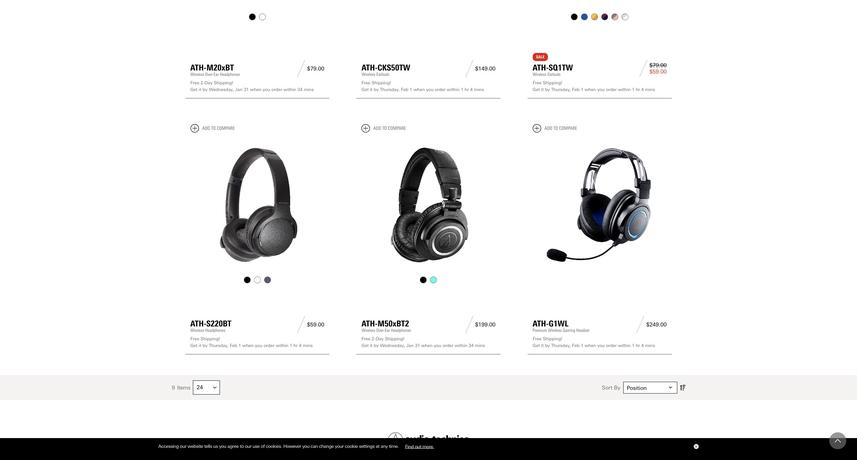 Task type: describe. For each thing, give the bounding box(es) containing it.
1 horizontal spatial 34
[[469, 344, 474, 349]]

sort
[[602, 385, 613, 392]]

feb down gaming
[[572, 344, 580, 349]]

9 items
[[172, 385, 190, 392]]

any
[[381, 444, 388, 450]]

headphones for ath-m50xbt2
[[391, 329, 411, 334]]

add to compare for g1wl
[[545, 126, 577, 131]]

shipping! down ath-cks50tw wireless earbuds
[[372, 80, 391, 86]]

0 vertical spatial free 2 -day shipping! get it by wednesday, jan 31 when you order within 34 mins
[[190, 80, 314, 92]]

sort by
[[602, 385, 621, 392]]

website
[[188, 444, 203, 450]]

0 vertical spatial wednesday,
[[209, 87, 234, 92]]

0 vertical spatial $59.00
[[650, 69, 667, 75]]

0 vertical spatial -
[[203, 80, 205, 86]]

s220bt
[[206, 319, 232, 329]]

add to compare button for s220bt
[[190, 124, 235, 133]]

free down the ath-m50xbt2 wireless over-ear headphones
[[362, 337, 371, 342]]

0 horizontal spatial day
[[205, 80, 213, 86]]

shipping! down "ath-s220bt wireless headphones"
[[201, 337, 220, 342]]

your
[[335, 444, 344, 450]]

more.
[[423, 444, 434, 450]]

ath-cks50tw wireless earbuds
[[362, 63, 410, 77]]

1 vertical spatial jan
[[406, 344, 414, 349]]

by down the ath-m50xbt2 wireless over-ear headphones
[[374, 344, 379, 349]]

feb down s220bt
[[230, 344, 237, 349]]

add for s220bt
[[202, 126, 210, 131]]

by down sale ath-sq1tw wireless earbuds
[[545, 87, 550, 92]]

arrow up image
[[835, 439, 841, 445]]

free down "ath-s220bt wireless headphones"
[[190, 337, 199, 342]]

cks50tw
[[378, 63, 410, 73]]

add for m50xbt2
[[374, 126, 381, 131]]

tells
[[204, 444, 212, 450]]

shipping! down ath-m20xbt wireless over-ear headphones at the left of page
[[214, 80, 233, 86]]

use
[[253, 444, 260, 450]]

get down "ath-s220bt wireless headphones"
[[190, 344, 198, 349]]

it down "ath-s220bt wireless headphones"
[[199, 344, 201, 349]]

1 horizontal spatial 31
[[415, 344, 420, 349]]

ear for m50xbt2
[[385, 329, 390, 334]]

add to compare button for m50xbt2
[[362, 124, 406, 133]]

add to compare for m50xbt2
[[374, 126, 406, 131]]

1 horizontal spatial free 2 -day shipping! get it by wednesday, jan 31 when you order within 34 mins
[[362, 337, 485, 349]]

0 horizontal spatial $59.00
[[307, 322, 324, 328]]

compare for s220bt
[[217, 126, 235, 131]]

divider line image for ath-cks50tw
[[464, 60, 475, 77]]

ear for m20xbt
[[214, 72, 219, 77]]

feb down the cks50tw
[[401, 87, 409, 92]]

free down sale ath-sq1tw wireless earbuds
[[533, 80, 542, 86]]

carrat down image
[[213, 387, 217, 390]]

by down "ath-s220bt wireless headphones"
[[203, 344, 208, 349]]

at
[[376, 444, 380, 450]]

wireless for ath-m50xbt2
[[362, 329, 376, 334]]

cross image
[[695, 446, 697, 449]]

add to compare button for g1wl
[[533, 124, 577, 133]]

ath-m50xbt2 wireless over-ear headphones image
[[362, 138, 496, 272]]

shipping! down m50xbt2
[[385, 337, 405, 342]]

$199.00
[[475, 322, 496, 328]]

it down premium
[[541, 344, 544, 349]]

change
[[319, 444, 334, 450]]

divider line image for ath-m20xbt
[[295, 60, 307, 77]]

compare for m50xbt2
[[388, 126, 406, 131]]

feb down the sq1tw
[[572, 87, 580, 92]]

by down ath-cks50tw wireless earbuds
[[374, 87, 379, 92]]

cookie
[[345, 444, 358, 450]]

sale ath-sq1tw wireless earbuds
[[533, 55, 573, 77]]

headphones inside "ath-s220bt wireless headphones"
[[205, 329, 225, 334]]

thursday, down "ath-s220bt wireless headphones"
[[209, 344, 229, 349]]

sale
[[536, 55, 545, 59]]

wireless inside ath-g1wl premium wireless gaming headset
[[548, 329, 562, 334]]

find out more. link
[[400, 442, 439, 452]]

1 horizontal spatial wednesday,
[[380, 344, 405, 349]]

add to compare for s220bt
[[202, 126, 235, 131]]

ath-m50xbt2 wireless over-ear headphones
[[362, 319, 411, 334]]

however
[[283, 444, 301, 450]]

by down ath-m20xbt wireless over-ear headphones at the left of page
[[203, 87, 208, 92]]

ath- for ath-s220bt
[[190, 319, 206, 329]]

ath- for ath-cks50tw
[[362, 63, 378, 73]]

ath-g1wl premium wireless gaming headset
[[533, 319, 590, 334]]

compare for g1wl
[[559, 126, 577, 131]]

carrat down image
[[669, 387, 672, 390]]



Task type: locate. For each thing, give the bounding box(es) containing it.
- down ath-m20xbt wireless over-ear headphones at the left of page
[[203, 80, 205, 86]]

4
[[470, 87, 473, 92], [642, 87, 644, 92], [299, 344, 302, 349], [642, 344, 644, 349]]

wireless left m50xbt2
[[362, 329, 376, 334]]

shipping! down premium
[[543, 337, 563, 342]]

wireless inside the ath-m50xbt2 wireless over-ear headphones
[[362, 329, 376, 334]]

1 horizontal spatial our
[[245, 444, 252, 450]]

2 horizontal spatial add
[[545, 126, 553, 131]]

0 horizontal spatial compare
[[217, 126, 235, 131]]

over-
[[205, 72, 214, 77], [376, 329, 385, 334]]

0 vertical spatial 31
[[244, 87, 249, 92]]

0 horizontal spatial 2
[[201, 80, 203, 86]]

to for s220bt
[[211, 126, 216, 131]]

earbuds
[[376, 72, 390, 77], [548, 72, 561, 77]]

our left "website"
[[180, 444, 186, 450]]

wireless inside ath-m20xbt wireless over-ear headphones
[[190, 72, 204, 77]]

1 horizontal spatial day
[[376, 337, 384, 342]]

get down ath-m20xbt wireless over-ear headphones at the left of page
[[190, 87, 198, 92]]

1 horizontal spatial add to compare button
[[362, 124, 406, 133]]

headphones inside the ath-m50xbt2 wireless over-ear headphones
[[391, 329, 411, 334]]

get down ath-cks50tw wireless earbuds
[[362, 87, 369, 92]]

1 horizontal spatial jan
[[406, 344, 414, 349]]

gaming
[[563, 329, 575, 334]]

2 horizontal spatial add to compare button
[[533, 124, 577, 133]]

m20xbt
[[207, 63, 234, 73]]

wireless left m20xbt
[[190, 72, 204, 77]]

9
[[172, 385, 175, 392]]

within
[[284, 87, 296, 92], [447, 87, 460, 92], [618, 87, 631, 92], [276, 344, 289, 349], [455, 344, 468, 349], [618, 344, 631, 349]]

0 horizontal spatial -
[[203, 80, 205, 86]]

thursday,
[[380, 87, 400, 92], [551, 87, 571, 92], [209, 344, 229, 349], [551, 344, 571, 349]]

out
[[415, 444, 421, 450]]

wireless
[[190, 72, 204, 77], [362, 72, 376, 77], [533, 72, 547, 77], [190, 329, 204, 334], [362, 329, 376, 334], [548, 329, 562, 334]]

1 vertical spatial 34
[[469, 344, 474, 349]]

thursday, down ath-cks50tw wireless earbuds
[[380, 87, 400, 92]]

earbuds inside ath-cks50tw wireless earbuds
[[376, 72, 390, 77]]

of
[[261, 444, 265, 450]]

0 vertical spatial ear
[[214, 72, 219, 77]]

0 horizontal spatial $79.00
[[307, 65, 324, 72]]

it down ath-cks50tw wireless earbuds
[[370, 87, 373, 92]]

ear
[[214, 72, 219, 77], [385, 329, 390, 334]]

cookies.
[[266, 444, 282, 450]]

to for m50xbt2
[[382, 126, 387, 131]]

ath- inside "ath-s220bt wireless headphones"
[[190, 319, 206, 329]]

0 horizontal spatial ear
[[214, 72, 219, 77]]

add
[[202, 126, 210, 131], [374, 126, 381, 131], [545, 126, 553, 131]]

thursday, down gaming
[[551, 344, 571, 349]]

divider line image for ath-s220bt
[[295, 317, 307, 334]]

it down the ath-m50xbt2 wireless over-ear headphones
[[370, 344, 373, 349]]

$149.00
[[475, 65, 496, 72]]

time.
[[389, 444, 399, 450]]

ath- inside ath-cks50tw wireless earbuds
[[362, 63, 378, 73]]

0 vertical spatial 2
[[201, 80, 203, 86]]

free 2 -day shipping! get it by wednesday, jan 31 when you order within 34 mins
[[190, 80, 314, 92], [362, 337, 485, 349]]

31
[[244, 87, 249, 92], [415, 344, 420, 349]]

wireless for ath-s220bt
[[190, 329, 204, 334]]

ath g1wl image
[[533, 138, 667, 272]]

free shipping! get it by thursday, feb 1 when you order within 1 hr 4 mins
[[362, 80, 484, 92], [533, 80, 655, 92], [190, 337, 313, 349], [533, 337, 655, 349]]

2
[[201, 80, 203, 86], [372, 337, 374, 342]]

our left use
[[245, 444, 252, 450]]

ath- inside ath-g1wl premium wireless gaming headset
[[533, 319, 549, 329]]

set descending direction image
[[680, 384, 686, 393]]

1 vertical spatial free 2 -day shipping! get it by wednesday, jan 31 when you order within 34 mins
[[362, 337, 485, 349]]

get down the ath-m50xbt2 wireless over-ear headphones
[[362, 344, 369, 349]]

-
[[203, 80, 205, 86], [374, 337, 376, 342]]

our
[[180, 444, 186, 450], [245, 444, 252, 450]]

$79.00 for $79.00 $59.00
[[650, 62, 667, 69]]

to
[[211, 126, 216, 131], [382, 126, 387, 131], [554, 126, 558, 131], [240, 444, 244, 450]]

order
[[272, 87, 282, 92], [435, 87, 446, 92], [606, 87, 617, 92], [264, 344, 275, 349], [443, 344, 454, 349], [606, 344, 617, 349]]

1 vertical spatial 31
[[415, 344, 420, 349]]

1 vertical spatial wednesday,
[[380, 344, 405, 349]]

over- for m50xbt2
[[376, 329, 385, 334]]

add for g1wl
[[545, 126, 553, 131]]

ear inside the ath-m50xbt2 wireless over-ear headphones
[[385, 329, 390, 334]]

wireless left s220bt
[[190, 329, 204, 334]]

$79.00
[[650, 62, 667, 69], [307, 65, 324, 72]]

1 vertical spatial ear
[[385, 329, 390, 334]]

ath- inside the ath-m50xbt2 wireless over-ear headphones
[[362, 319, 378, 329]]

0 horizontal spatial 34
[[298, 87, 303, 92]]

to for g1wl
[[554, 126, 558, 131]]

1 horizontal spatial $59.00
[[650, 69, 667, 75]]

us
[[213, 444, 218, 450]]

wednesday, down ath-m20xbt wireless over-ear headphones at the left of page
[[209, 87, 234, 92]]

free down ath-cks50tw wireless earbuds
[[362, 80, 371, 86]]

ath- for ath-m50xbt2
[[362, 319, 378, 329]]

2 down ath-m20xbt wireless over-ear headphones at the left of page
[[201, 80, 203, 86]]

when
[[250, 87, 262, 92], [414, 87, 425, 92], [585, 87, 596, 92], [242, 344, 254, 349], [421, 344, 433, 349], [585, 344, 596, 349]]

2 add to compare button from the left
[[362, 124, 406, 133]]

1 horizontal spatial -
[[374, 337, 376, 342]]

1 add to compare from the left
[[202, 126, 235, 131]]

it down sale ath-sq1tw wireless earbuds
[[541, 87, 544, 92]]

free down ath-m20xbt wireless over-ear headphones at the left of page
[[190, 80, 199, 86]]

1 vertical spatial $59.00
[[307, 322, 324, 328]]

0 horizontal spatial add to compare
[[202, 126, 235, 131]]

ath- for ath-g1wl
[[533, 319, 549, 329]]

mins
[[304, 87, 314, 92], [474, 87, 484, 92], [645, 87, 655, 92], [303, 344, 313, 349], [475, 344, 485, 349], [645, 344, 655, 349]]

1 vertical spatial day
[[376, 337, 384, 342]]

2 earbuds from the left
[[548, 72, 561, 77]]

$59.00
[[650, 69, 667, 75], [307, 322, 324, 328]]

get
[[190, 87, 198, 92], [362, 87, 369, 92], [533, 87, 540, 92], [190, 344, 198, 349], [362, 344, 369, 349], [533, 344, 540, 349]]

jan down m50xbt2
[[406, 344, 414, 349]]

over- inside ath-m20xbt wireless over-ear headphones
[[205, 72, 214, 77]]

ear inside ath-m20xbt wireless over-ear headphones
[[214, 72, 219, 77]]

1 horizontal spatial 2
[[372, 337, 374, 342]]

3 add to compare button from the left
[[533, 124, 577, 133]]

1 vertical spatial over-
[[376, 329, 385, 334]]

settings
[[359, 444, 375, 450]]

wireless inside "ath-s220bt wireless headphones"
[[190, 329, 204, 334]]

ath-s220bt wireless headphones
[[190, 319, 232, 334]]

2 compare from the left
[[388, 126, 406, 131]]

ath- for ath-m20xbt
[[190, 63, 207, 73]]

day down ath-m20xbt wireless over-ear headphones at the left of page
[[205, 80, 213, 86]]

1 add to compare button from the left
[[190, 124, 235, 133]]

2 add to compare from the left
[[374, 126, 406, 131]]

m50xbt2
[[378, 319, 409, 329]]

34
[[298, 87, 303, 92], [469, 344, 474, 349]]

2 add from the left
[[374, 126, 381, 131]]

premium
[[533, 329, 547, 334]]

g1wl
[[549, 319, 569, 329]]

day down the ath-m50xbt2 wireless over-ear headphones
[[376, 337, 384, 342]]

wireless down sale
[[533, 72, 547, 77]]

- down the ath-m50xbt2 wireless over-ear headphones
[[374, 337, 376, 342]]

0 horizontal spatial add
[[202, 126, 210, 131]]

1 horizontal spatial compare
[[388, 126, 406, 131]]

add to compare
[[202, 126, 235, 131], [374, 126, 406, 131], [545, 126, 577, 131]]

headphones inside ath-m20xbt wireless over-ear headphones
[[220, 72, 240, 77]]

ath-s220bt wireless headphones image
[[190, 138, 324, 272]]

thursday, down the sq1tw
[[551, 87, 571, 92]]

shipping!
[[214, 80, 233, 86], [372, 80, 391, 86], [543, 80, 563, 86], [201, 337, 220, 342], [385, 337, 405, 342], [543, 337, 563, 342]]

1 horizontal spatial earbuds
[[548, 72, 561, 77]]

1 horizontal spatial ear
[[385, 329, 390, 334]]

$79.00 for $79.00
[[307, 65, 324, 72]]

2 horizontal spatial add to compare
[[545, 126, 577, 131]]

0 vertical spatial day
[[205, 80, 213, 86]]

wireless for ath-m20xbt
[[190, 72, 204, 77]]

feb
[[401, 87, 409, 92], [572, 87, 580, 92], [230, 344, 237, 349], [572, 344, 580, 349]]

ath-
[[190, 63, 207, 73], [362, 63, 378, 73], [533, 63, 549, 73], [190, 319, 206, 329], [362, 319, 378, 329], [533, 319, 549, 329]]

divider line image for ath-g1wl
[[635, 317, 647, 334]]

0 vertical spatial over-
[[205, 72, 214, 77]]

wireless left the cks50tw
[[362, 72, 376, 77]]

3 add from the left
[[545, 126, 553, 131]]

0 horizontal spatial add to compare button
[[190, 124, 235, 133]]

headphones
[[220, 72, 240, 77], [205, 329, 225, 334], [391, 329, 411, 334]]

2 our from the left
[[245, 444, 252, 450]]

2 down the ath-m50xbt2 wireless over-ear headphones
[[372, 337, 374, 342]]

can
[[311, 444, 318, 450]]

0 horizontal spatial our
[[180, 444, 186, 450]]

wireless inside ath-cks50tw wireless earbuds
[[362, 72, 376, 77]]

hr
[[465, 87, 469, 92], [636, 87, 640, 92], [294, 344, 298, 349], [636, 344, 640, 349]]

0 horizontal spatial jan
[[235, 87, 243, 92]]

store logo image
[[388, 433, 469, 448]]

find
[[405, 444, 414, 450]]

over- for m20xbt
[[205, 72, 214, 77]]

1 horizontal spatial add to compare
[[374, 126, 406, 131]]

wednesday, down the ath-m50xbt2 wireless over-ear headphones
[[380, 344, 405, 349]]

by
[[203, 87, 208, 92], [374, 87, 379, 92], [545, 87, 550, 92], [203, 344, 208, 349], [374, 344, 379, 349], [545, 344, 550, 349]]

1 compare from the left
[[217, 126, 235, 131]]

shipping! down sale ath-sq1tw wireless earbuds
[[543, 80, 563, 86]]

1
[[410, 87, 412, 92], [461, 87, 464, 92], [581, 87, 584, 92], [632, 87, 635, 92], [239, 344, 241, 349], [290, 344, 292, 349], [581, 344, 584, 349], [632, 344, 635, 349]]

wireless for ath-cks50tw
[[362, 72, 376, 77]]

accessing
[[158, 444, 179, 450]]

find out more.
[[405, 444, 434, 450]]

0 vertical spatial jan
[[235, 87, 243, 92]]

1 horizontal spatial over-
[[376, 329, 385, 334]]

3 add to compare from the left
[[545, 126, 577, 131]]

0 horizontal spatial free 2 -day shipping! get it by wednesday, jan 31 when you order within 34 mins
[[190, 80, 314, 92]]

add to compare button
[[190, 124, 235, 133], [362, 124, 406, 133], [533, 124, 577, 133]]

2 horizontal spatial compare
[[559, 126, 577, 131]]

ath- inside sale ath-sq1tw wireless earbuds
[[533, 63, 549, 73]]

it down ath-m20xbt wireless over-ear headphones at the left of page
[[199, 87, 201, 92]]

accessing our website tells us you agree to our use of cookies. however you can change your cookie settings at any time.
[[158, 444, 400, 450]]

by
[[614, 385, 621, 392]]

agree
[[228, 444, 239, 450]]

1 vertical spatial 2
[[372, 337, 374, 342]]

$79.00 $59.00
[[650, 62, 667, 75]]

0 horizontal spatial earbuds
[[376, 72, 390, 77]]

it
[[199, 87, 201, 92], [370, 87, 373, 92], [541, 87, 544, 92], [199, 344, 201, 349], [370, 344, 373, 349], [541, 344, 544, 349]]

1 horizontal spatial $79.00
[[650, 62, 667, 69]]

divider line image
[[295, 60, 307, 77], [464, 60, 475, 77], [638, 60, 650, 77], [295, 317, 307, 334], [464, 317, 475, 334], [635, 317, 647, 334]]

sq1tw
[[549, 63, 573, 73]]

3 compare from the left
[[559, 126, 577, 131]]

compare
[[217, 126, 235, 131], [388, 126, 406, 131], [559, 126, 577, 131]]

by down premium
[[545, 344, 550, 349]]

over- inside the ath-m50xbt2 wireless over-ear headphones
[[376, 329, 385, 334]]

free down premium
[[533, 337, 542, 342]]

free
[[190, 80, 199, 86], [362, 80, 371, 86], [533, 80, 542, 86], [190, 337, 199, 342], [362, 337, 371, 342], [533, 337, 542, 342]]

0 horizontal spatial wednesday,
[[209, 87, 234, 92]]

0 horizontal spatial over-
[[205, 72, 214, 77]]

items
[[177, 385, 190, 392]]

1 horizontal spatial add
[[374, 126, 381, 131]]

1 earbuds from the left
[[376, 72, 390, 77]]

wednesday,
[[209, 87, 234, 92], [380, 344, 405, 349]]

wireless inside sale ath-sq1tw wireless earbuds
[[533, 72, 547, 77]]

headset
[[576, 329, 590, 334]]

1 our from the left
[[180, 444, 186, 450]]

headphones for ath-m20xbt
[[220, 72, 240, 77]]

0 horizontal spatial 31
[[244, 87, 249, 92]]

get down premium
[[533, 344, 540, 349]]

1 add from the left
[[202, 126, 210, 131]]

0 vertical spatial 34
[[298, 87, 303, 92]]

divider line image for ath-m50xbt2
[[464, 317, 475, 334]]

option group
[[190, 12, 325, 22], [532, 12, 668, 22], [190, 275, 325, 285], [361, 275, 496, 285]]

get down sale ath-sq1tw wireless earbuds
[[533, 87, 540, 92]]

wireless left gaming
[[548, 329, 562, 334]]

ath- inside ath-m20xbt wireless over-ear headphones
[[190, 63, 207, 73]]

day
[[205, 80, 213, 86], [376, 337, 384, 342]]

1 vertical spatial -
[[374, 337, 376, 342]]

jan
[[235, 87, 243, 92], [406, 344, 414, 349]]

$249.00
[[647, 322, 667, 328]]

you
[[263, 87, 270, 92], [426, 87, 434, 92], [598, 87, 605, 92], [255, 344, 262, 349], [434, 344, 442, 349], [598, 344, 605, 349], [219, 444, 226, 450], [302, 444, 310, 450]]

ath-m20xbt wireless over-ear headphones
[[190, 63, 240, 77]]

jan down ath-m20xbt wireless over-ear headphones at the left of page
[[235, 87, 243, 92]]

earbuds inside sale ath-sq1tw wireless earbuds
[[548, 72, 561, 77]]



Task type: vqa. For each thing, say whether or not it's contained in the screenshot.
By
yes



